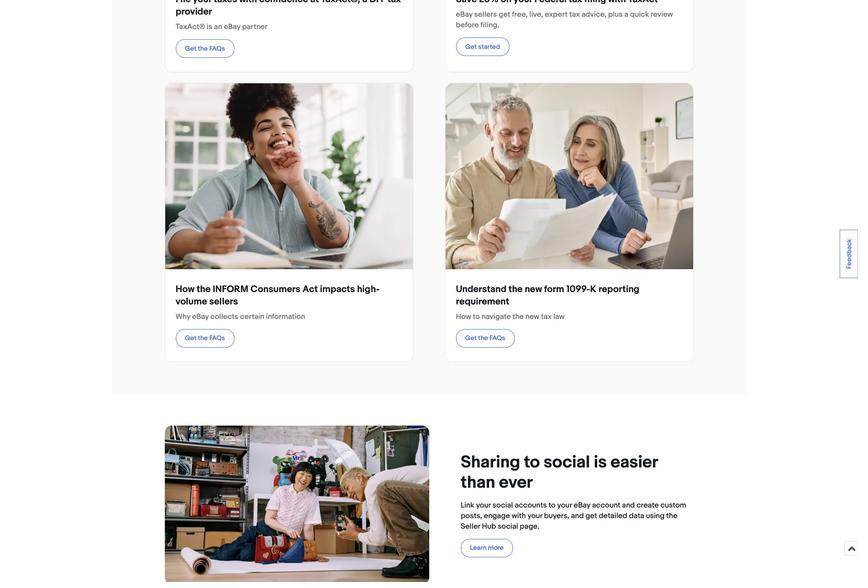 Task type: describe. For each thing, give the bounding box(es) containing it.
buyers,
[[544, 512, 570, 521]]

diy
[[370, 0, 386, 5]]

the down navigate
[[478, 334, 488, 343]]

filing.
[[481, 21, 500, 30]]

get started link
[[456, 38, 510, 56]]

file
[[176, 0, 191, 5]]

to for how
[[473, 312, 480, 321]]

social for is
[[544, 452, 590, 473]]

how to navigate the new tax law
[[456, 312, 565, 321]]

taxes
[[214, 0, 237, 5]]

data
[[629, 512, 645, 521]]

sharing
[[461, 452, 520, 473]]

taxact® is an ebay partner
[[176, 23, 268, 31]]

taxact®,
[[321, 0, 360, 5]]

form
[[544, 284, 564, 295]]

custom
[[661, 501, 687, 510]]

act
[[303, 284, 318, 295]]

with inside file your taxes with confidence at taxact®, a diy tax provider
[[239, 0, 257, 5]]

feedback link
[[840, 230, 858, 278]]

ebay right an
[[224, 23, 241, 31]]

how for how the inform consumers act impacts high- volume sellers
[[176, 284, 195, 295]]

ebay sellers get free, live, expert tax advice, plus a quick review before filing.
[[456, 10, 673, 30]]

1 horizontal spatial tax
[[541, 312, 552, 321]]

new inside understand the new form 1099-k reporting requirement
[[525, 284, 542, 295]]

free,
[[512, 10, 528, 19]]

certain
[[240, 312, 265, 321]]

impacts
[[320, 284, 355, 295]]

get the faqs for understand the new form 1099-k reporting requirement
[[465, 334, 506, 343]]

how for how to navigate the new tax law
[[456, 312, 471, 321]]

get inside link your social accounts to your ebay account and create custom posts, engage with your buyers, and get detailed data using the seller hub social page.
[[586, 512, 597, 521]]

volume
[[176, 296, 207, 308]]

partner
[[242, 23, 268, 31]]

expert
[[545, 10, 568, 19]]

consumers
[[251, 284, 301, 295]]

hub
[[482, 522, 496, 531]]

the right navigate
[[513, 312, 524, 321]]

accounts
[[515, 501, 547, 510]]

engage
[[484, 512, 510, 521]]

with inside link your social accounts to your ebay account and create custom posts, engage with your buyers, and get detailed data using the seller hub social page.
[[512, 512, 526, 521]]

your up buyers,
[[557, 501, 572, 510]]

sharing to social is easier than ever
[[461, 452, 658, 493]]

navigate
[[482, 312, 511, 321]]

get left started
[[465, 43, 477, 51]]

a inside file your taxes with confidence at taxact®, a diy tax provider
[[362, 0, 368, 5]]

file your taxes with confidence at taxact®, a diy tax provider
[[176, 0, 401, 18]]

tax inside ebay sellers get free, live, expert tax advice, plus a quick review before filing.
[[570, 10, 580, 19]]

get the faqs for file your taxes with confidence at taxact®, a diy tax provider
[[185, 44, 225, 53]]

get the faqs for how the inform consumers act impacts high- volume sellers
[[185, 334, 225, 343]]

seller
[[461, 522, 480, 531]]

advice,
[[582, 10, 607, 19]]

get the faqs link for how the inform consumers act impacts high- volume sellers
[[176, 329, 234, 348]]

plus
[[608, 10, 623, 19]]

is inside sharing to social is easier than ever
[[594, 452, 607, 473]]

reporting
[[599, 284, 640, 295]]

2 vertical spatial social
[[498, 522, 518, 531]]

understand
[[456, 284, 507, 295]]

confidence
[[259, 0, 308, 5]]

get for how the inform consumers act impacts high- volume sellers
[[185, 334, 197, 343]]

faqs for taxes
[[209, 44, 225, 53]]

the down "volume"
[[198, 334, 208, 343]]

how the inform consumers act impacts high- volume sellers
[[176, 284, 380, 308]]

get inside ebay sellers get free, live, expert tax advice, plus a quick review before filing.
[[499, 10, 511, 19]]

couple reading documents image
[[446, 83, 693, 269]]



Task type: vqa. For each thing, say whether or not it's contained in the screenshot.
Free in the EUR 20.13 to EUR 24.81 Was: EUR 45.96 Free shipping
no



Task type: locate. For each thing, give the bounding box(es) containing it.
k
[[591, 284, 597, 295]]

get the faqs link for understand the new form 1099-k reporting requirement
[[456, 329, 515, 348]]

live,
[[530, 10, 543, 19]]

sellers inside how the inform consumers act impacts high- volume sellers
[[209, 296, 238, 308]]

1 vertical spatial and
[[571, 512, 584, 521]]

inform
[[213, 284, 249, 295]]

more
[[488, 544, 504, 553]]

new down understand the new form 1099-k reporting requirement
[[526, 312, 540, 321]]

understand the new form 1099-k reporting requirement
[[456, 284, 640, 308]]

get down the why
[[185, 334, 197, 343]]

0 horizontal spatial with
[[239, 0, 257, 5]]

how inside how the inform consumers act impacts high- volume sellers
[[176, 284, 195, 295]]

2 horizontal spatial to
[[549, 501, 556, 510]]

account
[[592, 501, 621, 510]]

requirement
[[456, 296, 509, 308]]

1 vertical spatial with
[[512, 512, 526, 521]]

ebay inside link your social accounts to your ebay account and create custom posts, engage with your buyers, and get detailed data using the seller hub social page.
[[574, 501, 591, 510]]

high-
[[357, 284, 380, 295]]

1 horizontal spatial get
[[586, 512, 597, 521]]

sellers
[[474, 10, 497, 19], [209, 296, 238, 308]]

0 vertical spatial and
[[622, 501, 635, 510]]

1 vertical spatial is
[[594, 452, 607, 473]]

and up data
[[622, 501, 635, 510]]

tax
[[388, 0, 401, 5], [570, 10, 580, 19], [541, 312, 552, 321]]

with up page.
[[512, 512, 526, 521]]

new
[[525, 284, 542, 295], [526, 312, 540, 321]]

0 vertical spatial get
[[499, 10, 511, 19]]

get left free,
[[499, 10, 511, 19]]

with
[[239, 0, 257, 5], [512, 512, 526, 521]]

2 vertical spatial tax
[[541, 312, 552, 321]]

get the faqs down an
[[185, 44, 225, 53]]

taxact®
[[176, 23, 205, 31]]

2 horizontal spatial tax
[[570, 10, 580, 19]]

0 vertical spatial social
[[544, 452, 590, 473]]

1 vertical spatial tax
[[570, 10, 580, 19]]

0 horizontal spatial how
[[176, 284, 195, 295]]

faqs for new
[[490, 334, 506, 343]]

faqs down collects
[[209, 334, 225, 343]]

ebay left the 'account'
[[574, 501, 591, 510]]

lady smiling with laptop in front of her image
[[165, 83, 413, 269]]

started
[[478, 43, 500, 51]]

1 vertical spatial new
[[526, 312, 540, 321]]

get the faqs link for file your taxes with confidence at taxact®, a diy tax provider
[[176, 39, 234, 58]]

0 horizontal spatial is
[[207, 23, 212, 31]]

ebay
[[456, 10, 473, 19], [224, 23, 241, 31], [192, 312, 209, 321], [574, 501, 591, 510]]

a right plus
[[625, 10, 629, 19]]

your down accounts
[[528, 512, 543, 521]]

feedback
[[845, 239, 853, 269]]

1 vertical spatial social
[[493, 501, 513, 510]]

get for file your taxes with confidence at taxact®, a diy tax provider
[[185, 44, 197, 53]]

provider
[[176, 6, 212, 18]]

the up how to navigate the new tax law
[[509, 284, 523, 295]]

tax right diy
[[388, 0, 401, 5]]

posts,
[[461, 512, 482, 521]]

get the faqs down navigate
[[465, 334, 506, 343]]

than
[[461, 472, 495, 493]]

faqs down an
[[209, 44, 225, 53]]

2 vertical spatial to
[[549, 501, 556, 510]]

get for understand the new form 1099-k reporting requirement
[[465, 334, 477, 343]]

1 vertical spatial how
[[456, 312, 471, 321]]

get the faqs down collects
[[185, 334, 225, 343]]

quick
[[630, 10, 649, 19]]

how down requirement
[[456, 312, 471, 321]]

get
[[465, 43, 477, 51], [185, 44, 197, 53], [185, 334, 197, 343], [465, 334, 477, 343]]

get the faqs
[[185, 44, 225, 53], [185, 334, 225, 343], [465, 334, 506, 343]]

to up buyers,
[[549, 501, 556, 510]]

0 horizontal spatial tax
[[388, 0, 401, 5]]

learn more link
[[461, 539, 513, 558]]

the inside how the inform consumers act impacts high- volume sellers
[[197, 284, 211, 295]]

0 horizontal spatial and
[[571, 512, 584, 521]]

0 vertical spatial how
[[176, 284, 195, 295]]

faqs down navigate
[[490, 334, 506, 343]]

an
[[214, 23, 222, 31]]

new left form
[[525, 284, 542, 295]]

1 horizontal spatial to
[[524, 452, 540, 473]]

a inside ebay sellers get free, live, expert tax advice, plus a quick review before filing.
[[625, 10, 629, 19]]

your inside file your taxes with confidence at taxact®, a diy tax provider
[[193, 0, 212, 5]]

a
[[362, 0, 368, 5], [625, 10, 629, 19]]

1 horizontal spatial a
[[625, 10, 629, 19]]

get
[[499, 10, 511, 19], [586, 512, 597, 521]]

is left an
[[207, 23, 212, 31]]

get down requirement
[[465, 334, 477, 343]]

the up "volume"
[[197, 284, 211, 295]]

using
[[646, 512, 665, 521]]

social inside sharing to social is easier than ever
[[544, 452, 590, 473]]

get down the 'account'
[[586, 512, 597, 521]]

0 vertical spatial sellers
[[474, 10, 497, 19]]

1 vertical spatial sellers
[[209, 296, 238, 308]]

get down taxact®
[[185, 44, 197, 53]]

ever
[[499, 472, 533, 493]]

0 vertical spatial new
[[525, 284, 542, 295]]

link
[[461, 501, 475, 510]]

tax left law
[[541, 312, 552, 321]]

get the faqs link down navigate
[[456, 329, 515, 348]]

your right the link
[[476, 501, 491, 510]]

how up "volume"
[[176, 284, 195, 295]]

the inside link your social accounts to your ebay account and create custom posts, engage with your buyers, and get detailed data using the seller hub social page.
[[667, 512, 678, 521]]

1 horizontal spatial with
[[512, 512, 526, 521]]

your
[[193, 0, 212, 5], [476, 501, 491, 510], [557, 501, 572, 510], [528, 512, 543, 521]]

1 vertical spatial get
[[586, 512, 597, 521]]

sellers down inform
[[209, 296, 238, 308]]

1 horizontal spatial sellers
[[474, 10, 497, 19]]

sellers inside ebay sellers get free, live, expert tax advice, plus a quick review before filing.
[[474, 10, 497, 19]]

0 horizontal spatial to
[[473, 312, 480, 321]]

tax right expert
[[570, 10, 580, 19]]

1 horizontal spatial how
[[456, 312, 471, 321]]

1099-
[[567, 284, 591, 295]]

to for sharing
[[524, 452, 540, 473]]

0 horizontal spatial sellers
[[209, 296, 238, 308]]

ebay right the why
[[192, 312, 209, 321]]

information
[[266, 312, 305, 321]]

1 vertical spatial a
[[625, 10, 629, 19]]

learn more
[[470, 544, 504, 553]]

easier
[[611, 452, 658, 473]]

to
[[473, 312, 480, 321], [524, 452, 540, 473], [549, 501, 556, 510]]

0 vertical spatial is
[[207, 23, 212, 31]]

1 vertical spatial to
[[524, 452, 540, 473]]

ebay inside ebay sellers get free, live, expert tax advice, plus a quick review before filing.
[[456, 10, 473, 19]]

page.
[[520, 522, 540, 531]]

get the faqs link down collects
[[176, 329, 234, 348]]

sellers up filing.
[[474, 10, 497, 19]]

create
[[637, 501, 659, 510]]

to inside link your social accounts to your ebay account and create custom posts, engage with your buyers, and get detailed data using the seller hub social page.
[[549, 501, 556, 510]]

the
[[198, 44, 208, 53], [197, 284, 211, 295], [509, 284, 523, 295], [513, 312, 524, 321], [198, 334, 208, 343], [478, 334, 488, 343], [667, 512, 678, 521]]

0 vertical spatial a
[[362, 0, 368, 5]]

collects
[[210, 312, 239, 321]]

0 vertical spatial with
[[239, 0, 257, 5]]

faqs
[[209, 44, 225, 53], [209, 334, 225, 343], [490, 334, 506, 343]]

get the faqs link
[[176, 39, 234, 58], [176, 329, 234, 348], [456, 329, 515, 348]]

faqs for inform
[[209, 334, 225, 343]]

and right buyers,
[[571, 512, 584, 521]]

get started
[[465, 43, 500, 51]]

before
[[456, 21, 479, 30]]

to down requirement
[[473, 312, 480, 321]]

0 horizontal spatial a
[[362, 0, 368, 5]]

link your social accounts to your ebay account and create custom posts, engage with your buyers, and get detailed data using the seller hub social page.
[[461, 501, 687, 531]]

0 vertical spatial tax
[[388, 0, 401, 5]]

0 vertical spatial to
[[473, 312, 480, 321]]

1 horizontal spatial is
[[594, 452, 607, 473]]

why ebay collects certain information
[[176, 312, 305, 321]]

your up provider
[[193, 0, 212, 5]]

and
[[622, 501, 635, 510], [571, 512, 584, 521]]

ebay up before
[[456, 10, 473, 19]]

to right sharing
[[524, 452, 540, 473]]

1 horizontal spatial and
[[622, 501, 635, 510]]

the inside understand the new form 1099-k reporting requirement
[[509, 284, 523, 295]]

social
[[544, 452, 590, 473], [493, 501, 513, 510], [498, 522, 518, 531]]

social for accounts
[[493, 501, 513, 510]]

the down custom
[[667, 512, 678, 521]]

get the faqs link down an
[[176, 39, 234, 58]]

learn
[[470, 544, 487, 553]]

0 horizontal spatial get
[[499, 10, 511, 19]]

at
[[310, 0, 319, 5]]

why
[[176, 312, 190, 321]]

is
[[207, 23, 212, 31], [594, 452, 607, 473]]

the down taxact®
[[198, 44, 208, 53]]

a left diy
[[362, 0, 368, 5]]

law
[[554, 312, 565, 321]]

is left easier
[[594, 452, 607, 473]]

review
[[651, 10, 673, 19]]

with right taxes
[[239, 0, 257, 5]]

tax inside file your taxes with confidence at taxact®, a diy tax provider
[[388, 0, 401, 5]]

how
[[176, 284, 195, 295], [456, 312, 471, 321]]

to inside sharing to social is easier than ever
[[524, 452, 540, 473]]

detailed
[[599, 512, 628, 521]]



